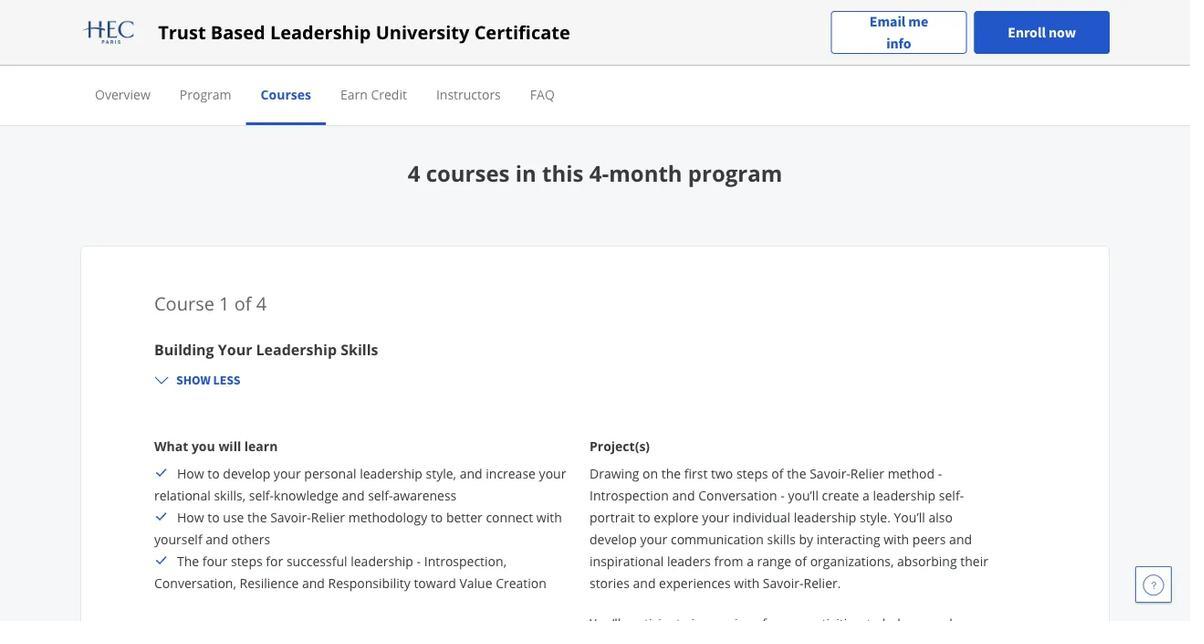 Task type: locate. For each thing, give the bounding box(es) containing it.
1 vertical spatial develop
[[590, 531, 637, 548]]

program
[[688, 159, 783, 189]]

leadership up sense
[[270, 20, 371, 45]]

1 vertical spatial steps
[[231, 553, 263, 570]]

savoir- down "range"
[[763, 574, 804, 592]]

1 vertical spatial leadership
[[256, 340, 337, 360]]

credit
[[371, 85, 407, 103]]

leadership right your
[[256, 340, 337, 360]]

1 horizontal spatial -
[[781, 487, 785, 504]]

relier
[[851, 465, 885, 482], [311, 509, 345, 526]]

to up skills,
[[208, 465, 220, 482]]

0 horizontal spatial personal
[[160, 71, 212, 89]]

savoir- inside how to use the savoir-relier methodology to better connect with yourself and others
[[270, 509, 311, 526]]

0 horizontal spatial develop
[[223, 465, 271, 482]]

1 vertical spatial relier
[[311, 509, 345, 526]]

savoir- up create
[[810, 465, 851, 482]]

2 horizontal spatial -
[[939, 465, 943, 482]]

how down relational
[[177, 509, 204, 526]]

to left drive
[[425, 71, 437, 89]]

personal down group
[[160, 71, 212, 89]]

2 horizontal spatial self-
[[940, 487, 965, 504]]

0 vertical spatial personal
[[160, 71, 212, 89]]

0 vertical spatial leadership
[[270, 20, 371, 45]]

0 vertical spatial steps
[[737, 465, 769, 482]]

0 horizontal spatial a
[[747, 553, 754, 570]]

1 vertical spatial -
[[781, 487, 785, 504]]

1 horizontal spatial relier
[[851, 465, 885, 482]]

show
[[176, 372, 211, 389]]

first
[[685, 465, 708, 482]]

0 horizontal spatial relier
[[311, 509, 345, 526]]

0 horizontal spatial the
[[248, 509, 267, 526]]

you'll
[[789, 487, 819, 504]]

how up relational
[[177, 465, 204, 482]]

self- up the also
[[940, 487, 965, 504]]

yourself
[[154, 531, 202, 548]]

from
[[715, 553, 744, 570]]

leadership up the responsibility
[[351, 553, 414, 570]]

leadership up awareness
[[360, 465, 423, 482]]

4-
[[590, 159, 609, 189]]

skills,
[[214, 487, 246, 504]]

develop up skills,
[[223, 465, 271, 482]]

- up toward
[[417, 553, 421, 570]]

-
[[939, 465, 943, 482], [781, 487, 785, 504], [417, 553, 421, 570]]

program
[[180, 85, 232, 103]]

with inside how to use the savoir-relier methodology to better connect with yourself and others
[[537, 509, 562, 526]]

relier.
[[804, 574, 842, 592]]

with down you'll
[[884, 531, 910, 548]]

steps up conversation
[[737, 465, 769, 482]]

0 horizontal spatial -
[[417, 553, 421, 570]]

hec paris image
[[80, 18, 136, 47]]

enhance group sharing to face challenges and boost performance (codev)
[[97, 35, 541, 52]]

0 vertical spatial with
[[537, 509, 562, 526]]

of
[[356, 71, 369, 89], [234, 291, 252, 316], [772, 465, 784, 482], [795, 553, 807, 570]]

0 horizontal spatial savoir-
[[270, 509, 311, 526]]

resilience
[[240, 574, 299, 592]]

develop
[[223, 465, 271, 482], [590, 531, 637, 548]]

align your personal and professional sense of purpose to drive sustainable growth (corel)
[[97, 71, 638, 89]]

enroll now button
[[975, 11, 1111, 54]]

1 horizontal spatial self-
[[368, 487, 393, 504]]

1
[[219, 291, 230, 316]]

0 vertical spatial develop
[[223, 465, 271, 482]]

skills
[[768, 531, 796, 548]]

with right connect
[[537, 509, 562, 526]]

portrait
[[590, 509, 635, 526]]

show less
[[176, 372, 241, 389]]

less
[[213, 372, 241, 389]]

the four steps for successful leadership - introspection, conversation, resilience and responsibility toward value creation
[[154, 553, 547, 592]]

two
[[711, 465, 734, 482]]

leadership for based
[[270, 20, 371, 45]]

relier down knowledge
[[311, 509, 345, 526]]

personal
[[160, 71, 212, 89], [304, 465, 357, 482]]

to down the introspection
[[639, 509, 651, 526]]

boost
[[374, 35, 408, 52]]

the up you'll
[[787, 465, 807, 482]]

0 vertical spatial how
[[177, 465, 204, 482]]

and
[[348, 35, 370, 52], [216, 71, 238, 89], [460, 465, 483, 482], [342, 487, 365, 504], [673, 487, 696, 504], [206, 531, 229, 548], [950, 531, 973, 548], [302, 574, 325, 592], [633, 574, 656, 592]]

1 vertical spatial with
[[884, 531, 910, 548]]

faq
[[530, 85, 555, 103]]

to inside how to develop your personal leadership style, and increase your relational skills, self-knowledge and self-awareness
[[208, 465, 220, 482]]

relier inside how to use the savoir-relier methodology to better connect with yourself and others
[[311, 509, 345, 526]]

0 horizontal spatial self-
[[249, 487, 274, 504]]

0 horizontal spatial steps
[[231, 553, 263, 570]]

2 vertical spatial savoir-
[[763, 574, 804, 592]]

3 self- from the left
[[940, 487, 965, 504]]

communication
[[671, 531, 764, 548]]

0 horizontal spatial with
[[537, 509, 562, 526]]

1 vertical spatial 4
[[256, 291, 267, 316]]

the
[[662, 465, 681, 482], [787, 465, 807, 482], [248, 509, 267, 526]]

self- up methodology
[[368, 487, 393, 504]]

earn credit
[[341, 85, 407, 103]]

four
[[203, 553, 228, 570]]

and down sharing
[[216, 71, 238, 89]]

earn credit link
[[341, 85, 407, 103]]

1 vertical spatial savoir-
[[270, 509, 311, 526]]

instructors link
[[436, 85, 501, 103]]

0 vertical spatial a
[[863, 487, 870, 504]]

savoir- down knowledge
[[270, 509, 311, 526]]

2 horizontal spatial with
[[884, 531, 910, 548]]

and up four
[[206, 531, 229, 548]]

of down by
[[795, 553, 807, 570]]

1 horizontal spatial savoir-
[[763, 574, 804, 592]]

how inside how to develop your personal leadership style, and increase your relational skills, self-knowledge and self-awareness
[[177, 465, 204, 482]]

trust based leadership university certificate
[[158, 20, 571, 45]]

of right sense
[[356, 71, 369, 89]]

how inside how to use the savoir-relier methodology to better connect with yourself and others
[[177, 509, 204, 526]]

develop down the portrait
[[590, 531, 637, 548]]

will
[[219, 437, 241, 455]]

you
[[192, 437, 215, 455]]

style.
[[860, 509, 891, 526]]

purpose
[[372, 71, 422, 89]]

email me info
[[870, 12, 929, 53]]

2 vertical spatial -
[[417, 553, 421, 570]]

how to use the savoir-relier methodology to better connect with yourself and others
[[154, 509, 562, 548]]

group
[[151, 35, 187, 52]]

- left you'll
[[781, 487, 785, 504]]

and up explore
[[673, 487, 696, 504]]

enhance
[[97, 35, 148, 52]]

- inside the four steps for successful leadership - introspection, conversation, resilience and responsibility toward value creation
[[417, 553, 421, 570]]

and left boost
[[348, 35, 370, 52]]

leadership inside how to develop your personal leadership style, and increase your relational skills, self-knowledge and self-awareness
[[360, 465, 423, 482]]

personal up knowledge
[[304, 465, 357, 482]]

and up their
[[950, 531, 973, 548]]

also
[[929, 509, 953, 526]]

1 horizontal spatial steps
[[737, 465, 769, 482]]

successful
[[287, 553, 348, 570]]

with down from
[[735, 574, 760, 592]]

1 vertical spatial personal
[[304, 465, 357, 482]]

their
[[961, 553, 989, 570]]

how
[[177, 465, 204, 482], [177, 509, 204, 526]]

steps down others
[[231, 553, 263, 570]]

based
[[211, 20, 266, 45]]

steps inside drawing on the first two steps of the savoir-relier method - introspection and conversation - you'll create a leadership self- portrait to explore your individual leadership style. you'll also develop your communication skills by interacting with peers and inspirational leaders from a range of organizations, absorbing their stories and experiences with savoir-relier.
[[737, 465, 769, 482]]

1 vertical spatial how
[[177, 509, 204, 526]]

4 right 1 on the left of page
[[256, 291, 267, 316]]

0 vertical spatial relier
[[851, 465, 885, 482]]

methodology
[[349, 509, 428, 526]]

savoir-
[[810, 465, 851, 482], [270, 509, 311, 526], [763, 574, 804, 592]]

and down successful
[[302, 574, 325, 592]]

the right on
[[662, 465, 681, 482]]

leadership for your
[[256, 340, 337, 360]]

1 horizontal spatial personal
[[304, 465, 357, 482]]

self- right skills,
[[249, 487, 274, 504]]

a right from
[[747, 553, 754, 570]]

1 horizontal spatial with
[[735, 574, 760, 592]]

4
[[408, 159, 420, 189], [256, 291, 267, 316]]

of up conversation
[[772, 465, 784, 482]]

1 how from the top
[[177, 465, 204, 482]]

personal inside how to develop your personal leadership style, and increase your relational skills, self-knowledge and self-awareness
[[304, 465, 357, 482]]

a up style.
[[863, 487, 870, 504]]

courses
[[426, 159, 510, 189]]

2 how from the top
[[177, 509, 204, 526]]

4 left the courses
[[408, 159, 420, 189]]

certificate
[[475, 20, 571, 45]]

introspection,
[[424, 553, 507, 570]]

1 horizontal spatial develop
[[590, 531, 637, 548]]

create
[[823, 487, 860, 504]]

relier up create
[[851, 465, 885, 482]]

a
[[863, 487, 870, 504], [747, 553, 754, 570]]

- right method
[[939, 465, 943, 482]]

conversation
[[699, 487, 778, 504]]

this
[[543, 159, 584, 189]]

to left use
[[208, 509, 220, 526]]

knowledge
[[274, 487, 339, 504]]

the up others
[[248, 509, 267, 526]]

0 vertical spatial savoir-
[[810, 465, 851, 482]]

0 vertical spatial 4
[[408, 159, 420, 189]]



Task type: vqa. For each thing, say whether or not it's contained in the screenshot.
Great
no



Task type: describe. For each thing, give the bounding box(es) containing it.
by
[[800, 531, 814, 548]]

overview
[[95, 85, 151, 103]]

help center image
[[1143, 574, 1165, 595]]

creation
[[496, 574, 547, 592]]

university
[[376, 20, 470, 45]]

your down explore
[[641, 531, 668, 548]]

responsibility
[[328, 574, 411, 592]]

the inside how to use the savoir-relier methodology to better connect with yourself and others
[[248, 509, 267, 526]]

of right 1 on the left of page
[[234, 291, 252, 316]]

your up knowledge
[[274, 465, 301, 482]]

trust
[[158, 20, 206, 45]]

range
[[758, 553, 792, 570]]

show less button
[[147, 364, 248, 397]]

2 horizontal spatial savoir-
[[810, 465, 851, 482]]

experiences
[[660, 574, 731, 592]]

for
[[266, 553, 283, 570]]

toward
[[414, 574, 456, 592]]

absorbing
[[898, 553, 958, 570]]

1 horizontal spatial 4
[[408, 159, 420, 189]]

program link
[[180, 85, 232, 103]]

leadership up you'll
[[874, 487, 936, 504]]

self- inside drawing on the first two steps of the savoir-relier method - introspection and conversation - you'll create a leadership self- portrait to explore your individual leadership style. you'll also develop your communication skills by interacting with peers and inspirational leaders from a range of organizations, absorbing their stories and experiences with savoir-relier.
[[940, 487, 965, 504]]

style,
[[426, 465, 457, 482]]

steps inside the four steps for successful leadership - introspection, conversation, resilience and responsibility toward value creation
[[231, 553, 263, 570]]

and up how to use the savoir-relier methodology to better connect with yourself and others
[[342, 487, 365, 504]]

and right style,
[[460, 465, 483, 482]]

explore
[[654, 509, 699, 526]]

connect
[[486, 509, 534, 526]]

1 horizontal spatial the
[[662, 465, 681, 482]]

your right align
[[130, 71, 157, 89]]

increase
[[486, 465, 536, 482]]

(corel)
[[591, 71, 638, 89]]

skills
[[341, 340, 379, 360]]

email
[[870, 12, 906, 31]]

2 self- from the left
[[368, 487, 393, 504]]

4 courses in this 4-month program
[[408, 159, 783, 189]]

how to develop your personal leadership style, and increase your relational skills, self-knowledge and self-awareness
[[154, 465, 567, 504]]

organizations,
[[811, 553, 895, 570]]

sense
[[319, 71, 353, 89]]

what you will learn
[[154, 437, 278, 455]]

faq link
[[530, 85, 555, 103]]

leadership down create
[[794, 509, 857, 526]]

your right increase at the bottom of page
[[539, 465, 567, 482]]

leadership inside the four steps for successful leadership - introspection, conversation, resilience and responsibility toward value creation
[[351, 553, 414, 570]]

value
[[460, 574, 493, 592]]

overview link
[[95, 85, 151, 103]]

month
[[609, 159, 683, 189]]

growth
[[545, 71, 587, 89]]

use
[[223, 509, 244, 526]]

to inside drawing on the first two steps of the savoir-relier method - introspection and conversation - you'll create a leadership self- portrait to explore your individual leadership style. you'll also develop your communication skills by interacting with peers and inspirational leaders from a range of organizations, absorbing their stories and experiences with savoir-relier.
[[639, 509, 651, 526]]

relational
[[154, 487, 211, 504]]

in
[[516, 159, 537, 189]]

instructors
[[436, 85, 501, 103]]

course
[[154, 291, 215, 316]]

drawing
[[590, 465, 640, 482]]

2 horizontal spatial the
[[787, 465, 807, 482]]

you'll
[[895, 509, 926, 526]]

peers
[[913, 531, 947, 548]]

sustainable
[[474, 71, 542, 89]]

individual
[[733, 509, 791, 526]]

the
[[177, 553, 199, 570]]

performance
[[411, 35, 488, 52]]

on
[[643, 465, 659, 482]]

develop inside how to develop your personal leadership style, and increase your relational skills, self-knowledge and self-awareness
[[223, 465, 271, 482]]

info
[[887, 34, 912, 53]]

and down inspirational
[[633, 574, 656, 592]]

and inside how to use the savoir-relier methodology to better connect with yourself and others
[[206, 531, 229, 548]]

project(s)
[[590, 437, 650, 455]]

relier inside drawing on the first two steps of the savoir-relier method - introspection and conversation - you'll create a leadership self- portrait to explore your individual leadership style. you'll also develop your communication skills by interacting with peers and inspirational leaders from a range of organizations, absorbing their stories and experiences with savoir-relier.
[[851, 465, 885, 482]]

sharing
[[190, 35, 234, 52]]

to down awareness
[[431, 509, 443, 526]]

2 vertical spatial with
[[735, 574, 760, 592]]

others
[[232, 531, 270, 548]]

inspirational
[[590, 553, 664, 570]]

0 horizontal spatial 4
[[256, 291, 267, 316]]

your up communication
[[703, 509, 730, 526]]

challenges
[[281, 35, 344, 52]]

0 vertical spatial -
[[939, 465, 943, 482]]

me
[[909, 12, 929, 31]]

1 self- from the left
[[249, 487, 274, 504]]

to left face at left
[[238, 35, 250, 52]]

develop inside drawing on the first two steps of the savoir-relier method - introspection and conversation - you'll create a leadership self- portrait to explore your individual leadership style. you'll also develop your communication skills by interacting with peers and inspirational leaders from a range of organizations, absorbing their stories and experiences with savoir-relier.
[[590, 531, 637, 548]]

enroll
[[1009, 23, 1047, 42]]

drive
[[440, 71, 470, 89]]

how for yourself
[[177, 509, 204, 526]]

courses link
[[261, 85, 311, 103]]

building your leadership skills
[[154, 340, 379, 360]]

1 vertical spatial a
[[747, 553, 754, 570]]

earn
[[341, 85, 368, 103]]

building
[[154, 340, 214, 360]]

now
[[1049, 23, 1077, 42]]

(codev)
[[492, 35, 541, 52]]

stories
[[590, 574, 630, 592]]

align
[[97, 71, 126, 89]]

1 horizontal spatial a
[[863, 487, 870, 504]]

enroll now
[[1009, 23, 1077, 42]]

method
[[888, 465, 935, 482]]

awareness
[[393, 487, 457, 504]]

professional
[[242, 71, 315, 89]]

certificate menu element
[[80, 66, 1111, 125]]

how for skills,
[[177, 465, 204, 482]]

your
[[218, 340, 252, 360]]

leaders
[[668, 553, 711, 570]]

and inside the four steps for successful leadership - introspection, conversation, resilience and responsibility toward value creation
[[302, 574, 325, 592]]

learn
[[245, 437, 278, 455]]

interacting
[[817, 531, 881, 548]]



